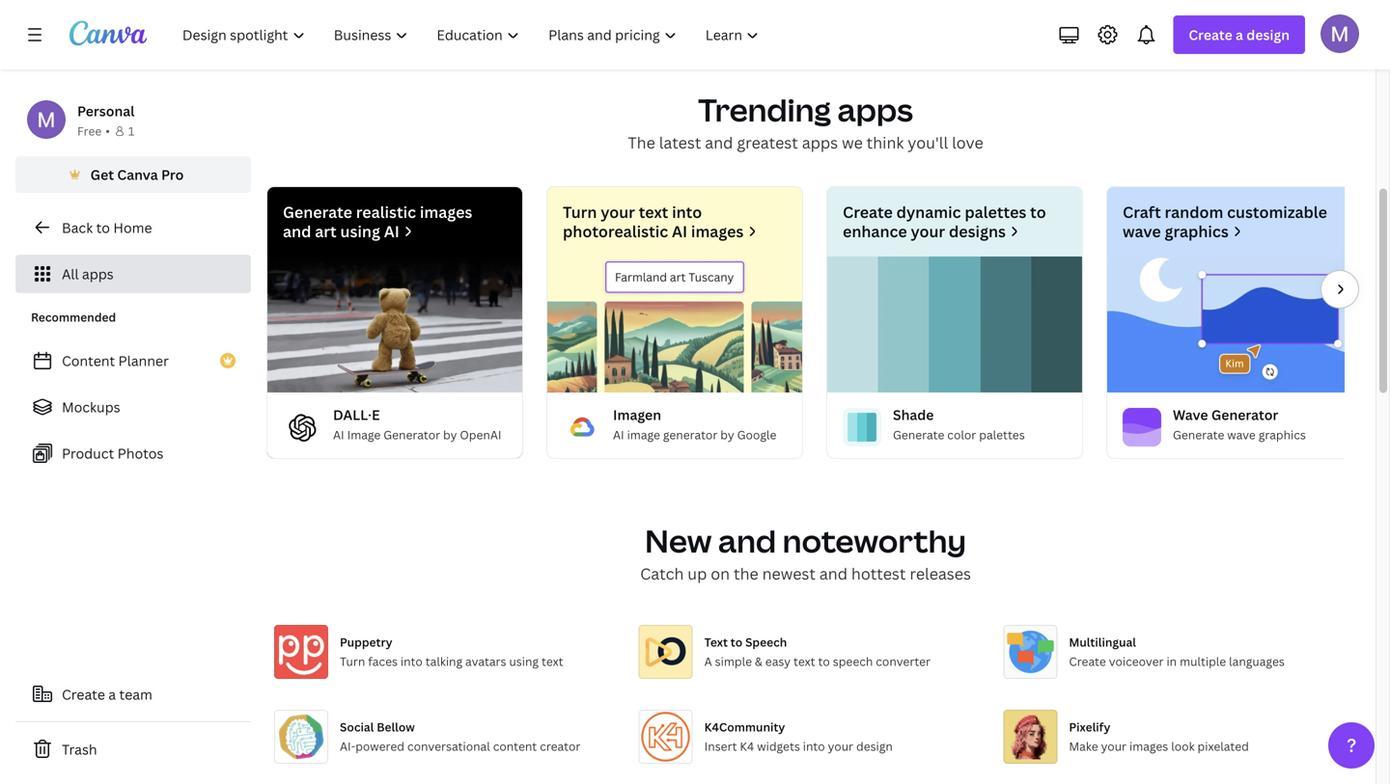 Task type: describe. For each thing, give the bounding box(es) containing it.
create a team button
[[15, 676, 251, 714]]

images inside turn your text into photorealistic ai images
[[691, 221, 744, 242]]

powered
[[355, 739, 404, 755]]

shade generate color palettes
[[893, 406, 1025, 443]]

your inside the k4community insert k4 widgets into your design
[[828, 739, 853, 755]]

craft
[[1123, 202, 1161, 223]]

customizable
[[1227, 202, 1327, 223]]

a
[[704, 654, 712, 670]]

dall·e ai image generator by openai
[[333, 406, 502, 443]]

into for photorealistic
[[672, 202, 702, 223]]

get canva pro
[[90, 166, 184, 184]]

hottest
[[851, 564, 906, 584]]

design inside create a design dropdown button
[[1247, 26, 1290, 44]]

create for create a team
[[62, 686, 105, 704]]

the
[[734, 564, 758, 584]]

faces
[[368, 654, 398, 670]]

product
[[62, 445, 114, 463]]

all
[[62, 265, 79, 283]]

0 vertical spatial imagen image
[[547, 257, 802, 393]]

free •
[[77, 123, 110, 139]]

imagen
[[613, 406, 661, 424]]

images inside pixelify make your images look pixelated
[[1129, 739, 1168, 755]]

planner
[[118, 352, 169, 370]]

text inside turn your text into photorealistic ai images
[[639, 202, 668, 223]]

generate inside wave generator generate wave graphics
[[1173, 427, 1224, 443]]

trending apps the latest and greatest apps we think you'll love
[[628, 89, 983, 153]]

on
[[711, 564, 730, 584]]

1 vertical spatial shade image
[[843, 408, 881, 447]]

using inside generate realistic images and art using ai
[[340, 221, 380, 242]]

think
[[867, 132, 904, 153]]

dall·e
[[333, 406, 380, 424]]

recommended
[[31, 309, 116, 325]]

design inside the k4community insert k4 widgets into your design
[[856, 739, 893, 755]]

1 vertical spatial wave generator image
[[1123, 408, 1161, 447]]

creator
[[540, 739, 581, 755]]

pixelated
[[1198, 739, 1249, 755]]

random
[[1165, 202, 1223, 223]]

generate realistic images and art using ai
[[283, 202, 472, 242]]

text
[[704, 635, 728, 651]]

pixelify make your images look pixelated
[[1069, 720, 1249, 755]]

•
[[105, 123, 110, 139]]

imagen ai image generator by google
[[613, 406, 777, 443]]

k4community
[[704, 720, 785, 736]]

using inside puppetry turn faces into talking avatars using text
[[509, 654, 539, 670]]

generator inside wave generator generate wave graphics
[[1211, 406, 1278, 424]]

speech
[[833, 654, 873, 670]]

create dynamic palettes to enhance your designs
[[843, 202, 1046, 242]]

1
[[128, 123, 134, 139]]

all apps link
[[15, 255, 251, 293]]

photos
[[117, 445, 164, 463]]

bellow
[[377, 720, 415, 736]]

free
[[77, 123, 102, 139]]

insert
[[704, 739, 737, 755]]

realistic
[[356, 202, 416, 223]]

languages
[[1229, 654, 1285, 670]]

art
[[315, 221, 337, 242]]

avatars
[[465, 654, 506, 670]]

personal
[[77, 102, 135, 120]]

generator
[[663, 427, 718, 443]]

up
[[688, 564, 707, 584]]

craft random customizable wave graphics
[[1123, 202, 1327, 242]]

simple
[[715, 654, 752, 670]]

multiple
[[1180, 654, 1226, 670]]

content
[[493, 739, 537, 755]]

turn your text into photorealistic ai images
[[563, 202, 744, 242]]

into for talking
[[401, 654, 423, 670]]

multilingual
[[1069, 635, 1136, 651]]

text to speech a simple & easy text to speech converter
[[704, 635, 931, 670]]

we
[[842, 132, 863, 153]]

turn inside puppetry turn faces into talking avatars using text
[[340, 654, 365, 670]]

look
[[1171, 739, 1195, 755]]

create a design button
[[1173, 15, 1305, 54]]

1 vertical spatial dall·e image
[[283, 408, 321, 447]]

to inside the create dynamic palettes to enhance your designs
[[1030, 202, 1046, 223]]

back
[[62, 219, 93, 237]]

to inside back to home link
[[96, 219, 110, 237]]

wave for generator
[[1227, 427, 1256, 443]]

turn inside turn your text into photorealistic ai images
[[563, 202, 597, 223]]

k4
[[740, 739, 754, 755]]

palettes inside the create dynamic palettes to enhance your designs
[[965, 202, 1027, 223]]

and right newest
[[819, 564, 848, 584]]

a for design
[[1236, 26, 1243, 44]]

ai inside turn your text into photorealistic ai images
[[672, 221, 687, 242]]

openai
[[460, 427, 502, 443]]

product photos
[[62, 445, 164, 463]]

dynamic
[[897, 202, 961, 223]]

the
[[628, 132, 655, 153]]

image
[[347, 427, 381, 443]]

catch
[[640, 564, 684, 584]]

ai-
[[340, 739, 355, 755]]

palettes inside shade generate color palettes
[[979, 427, 1025, 443]]

generate inside shade generate color palettes
[[893, 427, 944, 443]]

social bellow ai-powered conversational content creator
[[340, 720, 581, 755]]

and up the the
[[718, 520, 776, 562]]

1 vertical spatial imagen image
[[563, 408, 601, 447]]

new
[[645, 520, 712, 562]]



Task type: locate. For each thing, give the bounding box(es) containing it.
ai inside dall·e ai image generator by openai
[[333, 427, 344, 443]]

list
[[15, 342, 251, 473]]

and inside trending apps the latest and greatest apps we think you'll love
[[705, 132, 733, 153]]

text inside text to speech a simple & easy text to speech converter
[[794, 654, 815, 670]]

create inside create a design dropdown button
[[1189, 26, 1233, 44]]

&
[[755, 654, 763, 670]]

back to home
[[62, 219, 152, 237]]

1 vertical spatial generator
[[384, 427, 440, 443]]

generator
[[1211, 406, 1278, 424], [384, 427, 440, 443]]

to right back
[[96, 219, 110, 237]]

0 horizontal spatial using
[[340, 221, 380, 242]]

graphics for random
[[1165, 221, 1229, 242]]

0 vertical spatial a
[[1236, 26, 1243, 44]]

new and noteworthy catch up on the newest and hottest releases
[[640, 520, 971, 584]]

1 vertical spatial using
[[509, 654, 539, 670]]

create inside multilingual create voiceover in multiple languages
[[1069, 654, 1106, 670]]

shade
[[893, 406, 934, 424]]

create for create dynamic palettes to enhance your designs
[[843, 202, 893, 223]]

top level navigation element
[[170, 15, 776, 54]]

0 horizontal spatial images
[[420, 202, 472, 223]]

list containing content planner
[[15, 342, 251, 473]]

0 horizontal spatial turn
[[340, 654, 365, 670]]

1 vertical spatial palettes
[[979, 427, 1025, 443]]

wave inside craft random customizable wave graphics
[[1123, 221, 1161, 242]]

generate down wave at bottom right
[[1173, 427, 1224, 443]]

create a team
[[62, 686, 152, 704]]

0 vertical spatial turn
[[563, 202, 597, 223]]

talking
[[425, 654, 463, 670]]

trash link
[[15, 731, 251, 769]]

latest
[[659, 132, 701, 153]]

text for text to speech a simple & easy text to speech converter
[[794, 654, 815, 670]]

2 horizontal spatial into
[[803, 739, 825, 755]]

greatest
[[737, 132, 798, 153]]

widgets
[[757, 739, 800, 755]]

generate left realistic
[[283, 202, 352, 223]]

by inside 'imagen ai image generator by google'
[[720, 427, 734, 443]]

ai inside generate realistic images and art using ai
[[384, 221, 400, 242]]

using right art
[[340, 221, 380, 242]]

0 vertical spatial palettes
[[965, 202, 1027, 223]]

1 by from the left
[[443, 427, 457, 443]]

puppetry turn faces into talking avatars using text
[[340, 635, 563, 670]]

0 horizontal spatial into
[[401, 654, 423, 670]]

wave generator generate wave graphics
[[1173, 406, 1306, 443]]

by left google
[[720, 427, 734, 443]]

a inside button
[[108, 686, 116, 704]]

your down the
[[601, 202, 635, 223]]

you'll
[[908, 132, 948, 153]]

images left "look"
[[1129, 739, 1168, 755]]

graphics inside wave generator generate wave graphics
[[1259, 427, 1306, 443]]

get canva pro button
[[15, 156, 251, 193]]

design
[[1247, 26, 1290, 44], [856, 739, 893, 755]]

2 horizontal spatial generate
[[1173, 427, 1224, 443]]

0 vertical spatial apps
[[837, 89, 913, 131]]

shade image left shade
[[843, 408, 881, 447]]

wave for random
[[1123, 221, 1161, 242]]

a for team
[[108, 686, 116, 704]]

text right easy
[[794, 654, 815, 670]]

text inside puppetry turn faces into talking avatars using text
[[542, 654, 563, 670]]

team
[[119, 686, 152, 704]]

generator inside dall·e ai image generator by openai
[[384, 427, 440, 443]]

1 horizontal spatial wave
[[1227, 427, 1256, 443]]

text right the "avatars"
[[542, 654, 563, 670]]

your left 'designs'
[[911, 221, 945, 242]]

generate inside generate realistic images and art using ai
[[283, 202, 352, 223]]

images down latest
[[691, 221, 744, 242]]

0 horizontal spatial graphics
[[1165, 221, 1229, 242]]

designs
[[949, 221, 1006, 242]]

apps left we
[[802, 132, 838, 153]]

1 horizontal spatial graphics
[[1259, 427, 1306, 443]]

your
[[601, 202, 635, 223], [911, 221, 945, 242], [828, 739, 853, 755], [1101, 739, 1127, 755]]

0 vertical spatial graphics
[[1165, 221, 1229, 242]]

1 vertical spatial graphics
[[1259, 427, 1306, 443]]

content planner
[[62, 352, 169, 370]]

0 horizontal spatial generator
[[384, 427, 440, 443]]

1 vertical spatial apps
[[802, 132, 838, 153]]

1 horizontal spatial turn
[[563, 202, 597, 223]]

1 vertical spatial a
[[108, 686, 116, 704]]

0 vertical spatial wave generator image
[[1107, 257, 1362, 393]]

generator right wave at bottom right
[[1211, 406, 1278, 424]]

mockups link
[[15, 388, 251, 427]]

easy
[[765, 654, 791, 670]]

0 vertical spatial design
[[1247, 26, 1290, 44]]

0 vertical spatial dall·e image
[[267, 257, 522, 393]]

dall·e image
[[267, 257, 522, 393], [283, 408, 321, 447]]

generator right image
[[384, 427, 440, 443]]

1 vertical spatial design
[[856, 739, 893, 755]]

by inside dall·e ai image generator by openai
[[443, 427, 457, 443]]

create inside create a team button
[[62, 686, 105, 704]]

your right widgets
[[828, 739, 853, 755]]

to up simple
[[731, 635, 743, 651]]

images inside generate realistic images and art using ai
[[420, 202, 472, 223]]

and left art
[[283, 221, 311, 242]]

a inside dropdown button
[[1236, 26, 1243, 44]]

color
[[947, 427, 976, 443]]

make
[[1069, 739, 1098, 755]]

love
[[952, 132, 983, 153]]

using right the "avatars"
[[509, 654, 539, 670]]

0 vertical spatial into
[[672, 202, 702, 223]]

palettes
[[965, 202, 1027, 223], [979, 427, 1025, 443]]

and inside generate realistic images and art using ai
[[283, 221, 311, 242]]

social
[[340, 720, 374, 736]]

text
[[639, 202, 668, 223], [542, 654, 563, 670], [794, 654, 815, 670]]

into inside puppetry turn faces into talking avatars using text
[[401, 654, 423, 670]]

into right widgets
[[803, 739, 825, 755]]

design left maria williams image
[[1247, 26, 1290, 44]]

pixelify
[[1069, 720, 1111, 736]]

1 horizontal spatial generator
[[1211, 406, 1278, 424]]

1 vertical spatial wave
[[1227, 427, 1256, 443]]

to right 'designs'
[[1030, 202, 1046, 223]]

canva
[[117, 166, 158, 184]]

2 vertical spatial into
[[803, 739, 825, 755]]

0 vertical spatial using
[[340, 221, 380, 242]]

apps for trending
[[837, 89, 913, 131]]

into down latest
[[672, 202, 702, 223]]

text for puppetry turn faces into talking avatars using text
[[542, 654, 563, 670]]

into inside the k4community insert k4 widgets into your design
[[803, 739, 825, 755]]

2 horizontal spatial text
[[794, 654, 815, 670]]

1 horizontal spatial into
[[672, 202, 702, 223]]

ai inside 'imagen ai image generator by google'
[[613, 427, 624, 443]]

0 horizontal spatial generate
[[283, 202, 352, 223]]

speech
[[745, 635, 787, 651]]

create inside the create dynamic palettes to enhance your designs
[[843, 202, 893, 223]]

pro
[[161, 166, 184, 184]]

in
[[1167, 654, 1177, 670]]

1 horizontal spatial a
[[1236, 26, 1243, 44]]

apps for all
[[82, 265, 114, 283]]

1 horizontal spatial text
[[639, 202, 668, 223]]

and right latest
[[705, 132, 733, 153]]

0 horizontal spatial a
[[108, 686, 116, 704]]

image
[[627, 427, 660, 443]]

create for create a design
[[1189, 26, 1233, 44]]

1 horizontal spatial design
[[1247, 26, 1290, 44]]

content planner link
[[15, 342, 251, 380]]

0 horizontal spatial design
[[856, 739, 893, 755]]

palettes right dynamic
[[965, 202, 1027, 223]]

by left openai
[[443, 427, 457, 443]]

generate down shade
[[893, 427, 944, 443]]

0 horizontal spatial text
[[542, 654, 563, 670]]

conversational
[[407, 739, 490, 755]]

imagen image
[[547, 257, 802, 393], [563, 408, 601, 447]]

enhance
[[843, 221, 907, 242]]

home
[[113, 219, 152, 237]]

your inside pixelify make your images look pixelated
[[1101, 739, 1127, 755]]

palettes right color on the right of page
[[979, 427, 1025, 443]]

1 horizontal spatial by
[[720, 427, 734, 443]]

product photos link
[[15, 434, 251, 473]]

graphics inside craft random customizable wave graphics
[[1165, 221, 1229, 242]]

into inside turn your text into photorealistic ai images
[[672, 202, 702, 223]]

multilingual create voiceover in multiple languages
[[1069, 635, 1285, 670]]

text down the
[[639, 202, 668, 223]]

releases
[[910, 564, 971, 584]]

by for turn your text into photorealistic ai images
[[720, 427, 734, 443]]

your inside the create dynamic palettes to enhance your designs
[[911, 221, 945, 242]]

graphics for generator
[[1259, 427, 1306, 443]]

maria williams image
[[1321, 14, 1359, 53]]

get
[[90, 166, 114, 184]]

0 vertical spatial shade image
[[827, 257, 1082, 393]]

1 horizontal spatial using
[[509, 654, 539, 670]]

by for generate realistic images and art using ai
[[443, 427, 457, 443]]

wave inside wave generator generate wave graphics
[[1227, 427, 1256, 443]]

0 horizontal spatial wave
[[1123, 221, 1161, 242]]

1 horizontal spatial images
[[691, 221, 744, 242]]

0 vertical spatial generator
[[1211, 406, 1278, 424]]

google
[[737, 427, 777, 443]]

apps right all
[[82, 265, 114, 283]]

your right make
[[1101, 739, 1127, 755]]

1 vertical spatial turn
[[340, 654, 365, 670]]

voiceover
[[1109, 654, 1164, 670]]

shade image down 'designs'
[[827, 257, 1082, 393]]

1 horizontal spatial generate
[[893, 427, 944, 443]]

design down speech
[[856, 739, 893, 755]]

2 horizontal spatial images
[[1129, 739, 1168, 755]]

turn
[[563, 202, 597, 223], [340, 654, 365, 670]]

wave
[[1173, 406, 1208, 424]]

2 vertical spatial apps
[[82, 265, 114, 283]]

trending
[[698, 89, 831, 131]]

mockups
[[62, 398, 120, 417]]

apps up think
[[837, 89, 913, 131]]

images right realistic
[[420, 202, 472, 223]]

0 vertical spatial wave
[[1123, 221, 1161, 242]]

1 vertical spatial into
[[401, 654, 423, 670]]

noteworthy
[[783, 520, 966, 562]]

0 horizontal spatial by
[[443, 427, 457, 443]]

trash
[[62, 741, 97, 759]]

create
[[1189, 26, 1233, 44], [843, 202, 893, 223], [1069, 654, 1106, 670], [62, 686, 105, 704]]

generate
[[283, 202, 352, 223], [893, 427, 944, 443], [1173, 427, 1224, 443]]

newest
[[762, 564, 816, 584]]

wave generator image
[[1107, 257, 1362, 393], [1123, 408, 1161, 447]]

k4community insert k4 widgets into your design
[[704, 720, 893, 755]]

create a design
[[1189, 26, 1290, 44]]

back to home link
[[15, 209, 251, 247]]

shade image
[[827, 257, 1082, 393], [843, 408, 881, 447]]

a
[[1236, 26, 1243, 44], [108, 686, 116, 704]]

2 by from the left
[[720, 427, 734, 443]]

into right faces
[[401, 654, 423, 670]]

content
[[62, 352, 115, 370]]

converter
[[876, 654, 931, 670]]

to left speech
[[818, 654, 830, 670]]

your inside turn your text into photorealistic ai images
[[601, 202, 635, 223]]

graphics
[[1165, 221, 1229, 242], [1259, 427, 1306, 443]]

to
[[1030, 202, 1046, 223], [96, 219, 110, 237], [731, 635, 743, 651], [818, 654, 830, 670]]



Task type: vqa. For each thing, say whether or not it's contained in the screenshot.


